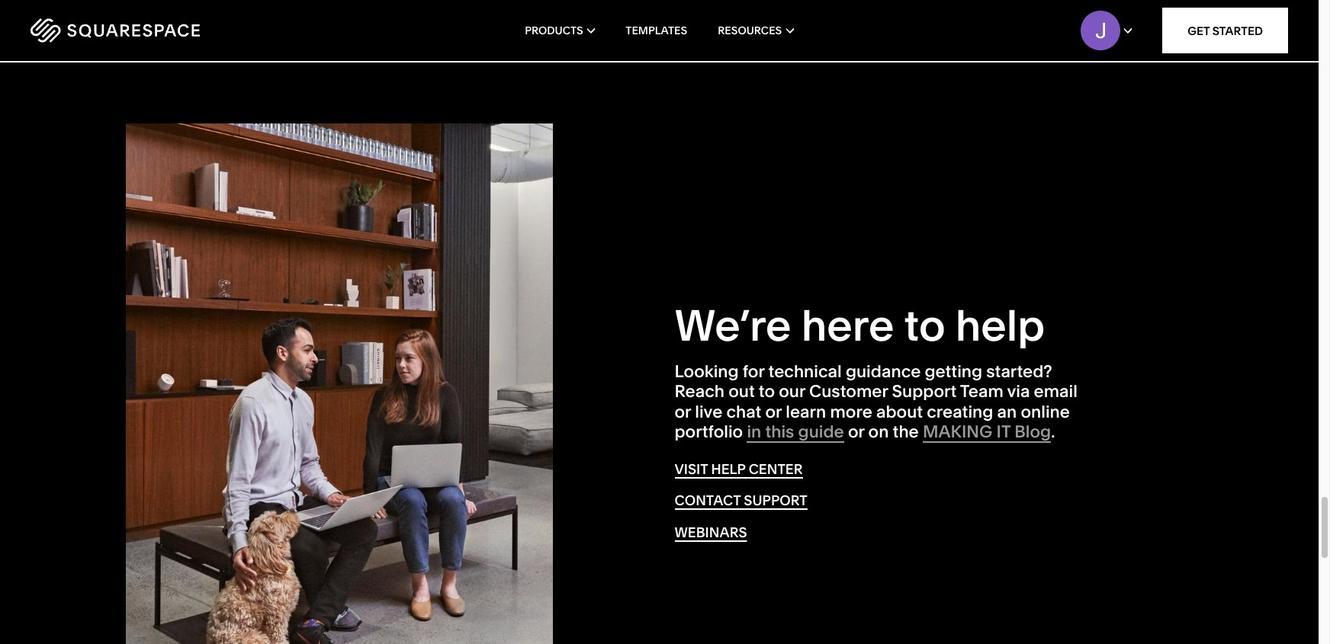 Task type: describe. For each thing, give the bounding box(es) containing it.
resources
[[718, 24, 782, 37]]

creating
[[927, 402, 993, 422]]

looking
[[675, 362, 739, 382]]

products button
[[525, 0, 595, 61]]

about
[[876, 402, 923, 422]]

in this guide or on the making it blog .
[[747, 422, 1055, 443]]

here
[[801, 300, 894, 352]]

help
[[955, 300, 1045, 352]]

1 horizontal spatial or
[[765, 402, 782, 422]]

customer
[[809, 382, 888, 402]]

started?
[[986, 362, 1052, 382]]

we're here to help
[[675, 300, 1045, 352]]

0 horizontal spatial or
[[675, 402, 691, 422]]

contact
[[675, 492, 741, 510]]

via
[[1007, 382, 1030, 402]]

blog
[[1015, 422, 1051, 443]]

squarespace logo link
[[31, 18, 282, 43]]

the
[[893, 422, 919, 443]]

reach
[[675, 382, 725, 402]]

guide
[[798, 422, 844, 443]]

get
[[1188, 23, 1210, 38]]

making it blog link
[[923, 422, 1051, 443]]

looking for technical guidance getting started? reach out to our customer support team via email or live chat or learn more about creating an online portfolio
[[675, 362, 1078, 443]]

out
[[729, 382, 755, 402]]

more
[[830, 402, 872, 422]]

started
[[1213, 23, 1263, 38]]

an
[[997, 402, 1017, 422]]

getting
[[925, 362, 983, 382]]

in
[[747, 422, 761, 443]]

team
[[960, 382, 1004, 402]]

customer care advisors. image
[[125, 124, 553, 645]]

get started link
[[1163, 8, 1288, 53]]

on
[[868, 422, 889, 443]]

email
[[1034, 382, 1078, 402]]

learn
[[786, 402, 826, 422]]



Task type: vqa. For each thing, say whether or not it's contained in the screenshot.
Squarespace Logo 'link'
yes



Task type: locate. For each thing, give the bounding box(es) containing it.
0 vertical spatial support
[[892, 382, 957, 402]]

making
[[923, 422, 993, 443]]

0 horizontal spatial to
[[759, 382, 775, 402]]

visit help center link
[[675, 460, 803, 479]]

this
[[765, 422, 794, 443]]

.
[[1051, 422, 1055, 443]]

support inside looking for technical guidance getting started? reach out to our customer support team via email or live chat or learn more about creating an online portfolio
[[892, 382, 957, 402]]

support up "the"
[[892, 382, 957, 402]]

guidance
[[846, 362, 921, 382]]

center
[[749, 460, 803, 478]]

chat
[[726, 402, 761, 422]]

support
[[892, 382, 957, 402], [744, 492, 808, 510]]

our
[[779, 382, 805, 402]]

technical
[[769, 362, 842, 382]]

to
[[904, 300, 945, 352], [759, 382, 775, 402]]

0 horizontal spatial support
[[744, 492, 808, 510]]

visit
[[675, 460, 708, 478]]

or left on
[[848, 422, 865, 443]]

1 vertical spatial to
[[759, 382, 775, 402]]

in this guide link
[[747, 422, 844, 443]]

to right the out on the bottom of page
[[759, 382, 775, 402]]

1 horizontal spatial to
[[904, 300, 945, 352]]

1 vertical spatial support
[[744, 492, 808, 510]]

or right the in
[[765, 402, 782, 422]]

0 vertical spatial to
[[904, 300, 945, 352]]

contact support
[[675, 492, 808, 510]]

or left live
[[675, 402, 691, 422]]

squarespace logo image
[[31, 18, 200, 43]]

resources button
[[718, 0, 794, 61]]

it
[[997, 422, 1011, 443]]

portfolio
[[675, 422, 743, 443]]

to up getting
[[904, 300, 945, 352]]

online
[[1021, 402, 1070, 422]]

templates link
[[626, 0, 687, 61]]

visit help center
[[675, 460, 803, 478]]

we're
[[675, 300, 791, 352]]

live
[[695, 402, 723, 422]]

contact support link
[[675, 492, 808, 510]]

templates
[[626, 24, 687, 37]]

2 horizontal spatial or
[[848, 422, 865, 443]]

or
[[675, 402, 691, 422], [765, 402, 782, 422], [848, 422, 865, 443]]

webinars
[[675, 524, 747, 541]]

support down center
[[744, 492, 808, 510]]

products
[[525, 24, 583, 37]]

1 horizontal spatial support
[[892, 382, 957, 402]]

to inside looking for technical guidance getting started? reach out to our customer support team via email or live chat or learn more about creating an online portfolio
[[759, 382, 775, 402]]

webinars link
[[675, 524, 747, 542]]

get started
[[1188, 23, 1263, 38]]

help
[[711, 460, 746, 478]]

for
[[743, 362, 765, 382]]

support inside 'link'
[[744, 492, 808, 510]]



